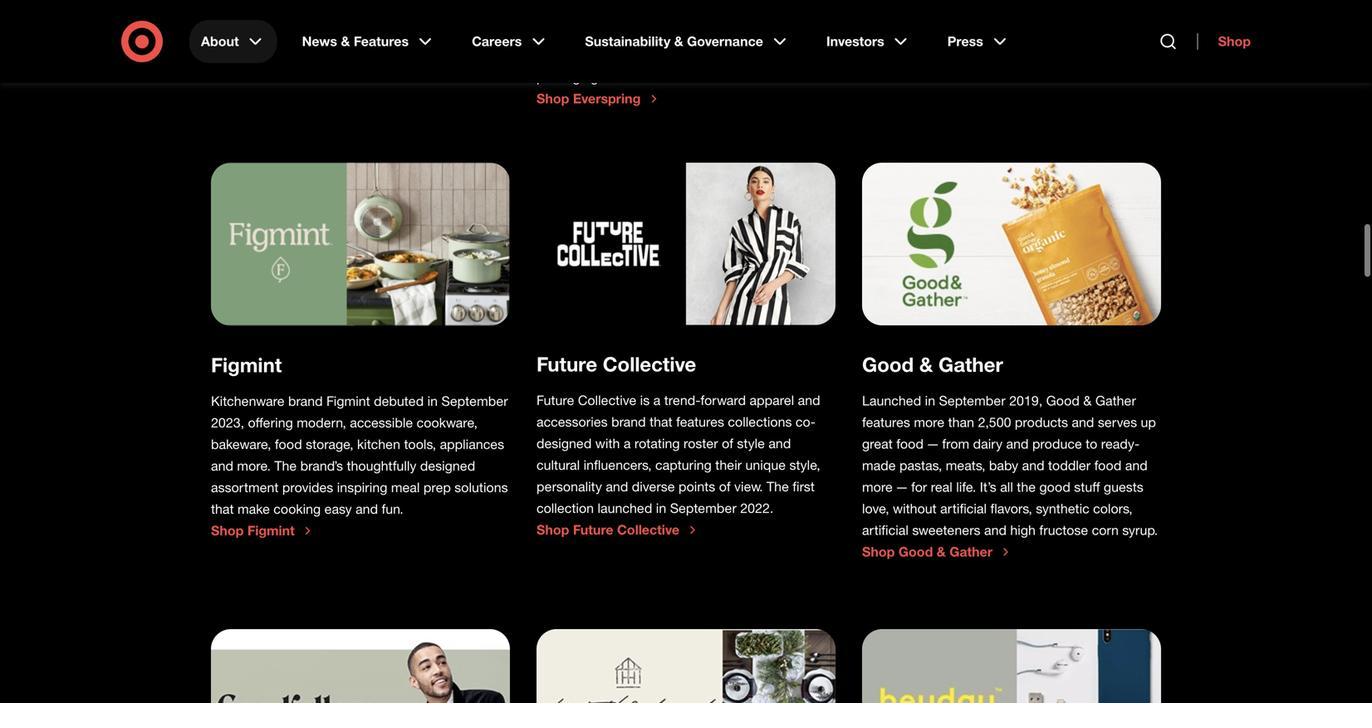 Task type: describe. For each thing, give the bounding box(es) containing it.
launched
[[862, 393, 921, 409]]

launched
[[598, 501, 652, 517]]

style,
[[789, 457, 820, 474]]

points
[[679, 479, 715, 495]]

and up baby
[[1006, 436, 1029, 452]]

the
[[1017, 479, 1036, 495]]

the inside future collective is a trend-forward apparel and accessories brand that features collections co- designed with a rotating roster of style and cultural influencers, capturing their unique style, personality and diverse points of view. the first collection launched in september 2022. shop future collective
[[767, 479, 789, 495]]

solutions
[[455, 480, 508, 496]]

is
[[640, 393, 650, 409]]

style
[[737, 436, 765, 452]]

kitchen
[[357, 436, 400, 453]]

sustainability & governance link
[[573, 20, 801, 63]]

good & gather
[[862, 353, 1003, 377]]

2 vertical spatial future
[[573, 522, 613, 538]]

september inside the launched in september 2019, good & gather features more than 2,500 products and serves up great food — from dairy and produce to ready- made pastas, meats, baby and toddler food and more — for real life. it's all the good stuff guests love, without artificial flavors, synthetic colors, artificial sweeteners and high fructose corn syrup. shop good & gather
[[939, 393, 1005, 409]]

prep
[[423, 480, 451, 496]]

2023,
[[211, 415, 244, 431]]

2 vertical spatial figmint
[[247, 523, 295, 539]]

cooking
[[274, 501, 321, 517]]

that inside 'kitchenware brand figmint debuted in september 2023, offering modern, accessible cookware, bakeware, food storage, kitchen tools, appliances and more. the brand's thoughtfully designed assortment provides inspiring meal prep solutions that make cooking easy and fun. shop figmint'
[[211, 501, 234, 517]]

inspiring
[[337, 480, 387, 496]]

& for features
[[341, 33, 350, 49]]

dairy
[[973, 436, 1003, 452]]

accessible
[[350, 415, 413, 431]]

2 vertical spatial collective
[[617, 522, 679, 538]]

spray
[[776, 26, 809, 42]]

brand inside 'kitchenware brand figmint debuted in september 2023, offering modern, accessible cookware, bakeware, food storage, kitchen tools, appliances and more. the brand's thoughtfully designed assortment provides inspiring meal prep solutions that make cooking easy and fun. shop figmint'
[[288, 393, 323, 409]]

future collective
[[537, 352, 696, 376]]

letter image
[[862, 163, 1161, 326]]

that can be used in reusable everspring spray bottles, cutting down on emissions and packaging. shop everspring
[[537, 26, 809, 107]]

features
[[354, 33, 409, 49]]

and up co-
[[798, 393, 820, 409]]

ready-
[[1101, 436, 1140, 452]]

high
[[1010, 522, 1036, 539]]

in inside future collective is a trend-forward apparel and accessories brand that features collections co- designed with a rotating roster of style and cultural influencers, capturing their unique style, personality and diverse points of view. the first collection launched in september 2022. shop future collective
[[656, 501, 666, 517]]

launched in september 2019, good & gather features more than 2,500 products and serves up great food — from dairy and produce to ready- made pastas, meats, baby and toddler food and more — for real life. it's all the good stuff guests love, without artificial flavors, synthetic colors, artificial sweeteners and high fructose corn syrup. shop good & gather
[[862, 393, 1158, 560]]

syrup.
[[1122, 522, 1158, 539]]

and down flavors,
[[984, 522, 1007, 539]]

good
[[1039, 479, 1070, 495]]

packaging.
[[537, 69, 601, 85]]

careers link
[[460, 20, 560, 63]]

thoughtfully
[[347, 458, 416, 474]]

easy
[[324, 501, 352, 517]]

future for future collective
[[537, 352, 597, 376]]

more.
[[237, 458, 271, 474]]

produce
[[1032, 436, 1082, 452]]

and up guests
[[1125, 458, 1148, 474]]

collection
[[537, 501, 594, 517]]

fructose
[[1039, 522, 1088, 539]]

love,
[[862, 501, 889, 517]]

september inside 'kitchenware brand figmint debuted in september 2023, offering modern, accessible cookware, bakeware, food storage, kitchen tools, appliances and more. the brand's thoughtfully designed assortment provides inspiring meal prep solutions that make cooking easy and fun. shop figmint'
[[441, 393, 508, 409]]

sustainability & governance
[[585, 33, 763, 49]]

on
[[665, 47, 680, 64]]

kitchenware
[[211, 393, 285, 409]]

debuted
[[374, 393, 424, 409]]

features inside the launched in september 2019, good & gather features more than 2,500 products and serves up great food — from dairy and produce to ready- made pastas, meats, baby and toddler food and more — for real life. it's all the good stuff guests love, without artificial flavors, synthetic colors, artificial sweeteners and high fructose corn syrup. shop good & gather
[[862, 414, 910, 431]]

can
[[563, 26, 585, 42]]

without
[[893, 501, 937, 517]]

stuff
[[1074, 479, 1100, 495]]

brand inside future collective is a trend-forward apparel and accessories brand that features collections co- designed with a rotating roster of style and cultural influencers, capturing their unique style, personality and diverse points of view. the first collection launched in september 2022. shop future collective
[[611, 414, 646, 430]]

0 vertical spatial gather
[[938, 353, 1003, 377]]

that inside that can be used in reusable everspring spray bottles, cutting down on emissions and packaging. shop everspring
[[537, 26, 559, 42]]

emissions
[[684, 47, 744, 64]]

trend-
[[664, 393, 701, 409]]

storage,
[[306, 436, 353, 453]]

1 vertical spatial of
[[719, 479, 731, 495]]

flavors,
[[990, 501, 1032, 517]]

news & features link
[[290, 20, 447, 63]]

their
[[715, 457, 742, 474]]

kitchenware brand figmint debuted in september 2023, offering modern, accessible cookware, bakeware, food storage, kitchen tools, appliances and more. the brand's thoughtfully designed assortment provides inspiring meal prep solutions that make cooking easy and fun. shop figmint
[[211, 393, 508, 539]]

cultural
[[537, 457, 580, 474]]

shop good & gather link
[[862, 544, 1012, 561]]

up
[[1141, 414, 1156, 431]]

serves
[[1098, 414, 1137, 431]]

personality
[[537, 479, 602, 495]]

press link
[[936, 20, 1021, 63]]

colors,
[[1093, 501, 1133, 517]]

shop figmint link
[[211, 523, 315, 539]]

future collective is a trend-forward apparel and accessories brand that features collections co- designed with a rotating roster of style and cultural influencers, capturing their unique style, personality and diverse points of view. the first collection launched in september 2022. shop future collective
[[537, 393, 820, 538]]

and down "influencers," on the bottom left of page
[[606, 479, 628, 495]]

bakeware,
[[211, 436, 271, 453]]

toddler
[[1048, 458, 1091, 474]]

synthetic
[[1036, 501, 1089, 517]]

diverse
[[632, 479, 675, 495]]

shop inside the launched in september 2019, good & gather features more than 2,500 products and serves up great food — from dairy and produce to ready- made pastas, meats, baby and toddler food and more — for real life. it's all the good stuff guests love, without artificial flavors, synthetic colors, artificial sweeteners and high fructose corn syrup. shop good & gather
[[862, 544, 895, 560]]

press
[[947, 33, 983, 49]]

and down inspiring
[[356, 501, 378, 517]]

be
[[588, 26, 604, 42]]

guests
[[1104, 479, 1143, 495]]

in inside 'kitchenware brand figmint debuted in september 2023, offering modern, accessible cookware, bakeware, food storage, kitchen tools, appliances and more. the brand's thoughtfully designed assortment provides inspiring meal prep solutions that make cooking easy and fun. shop figmint'
[[427, 393, 438, 409]]

make
[[238, 501, 270, 517]]

designed inside future collective is a trend-forward apparel and accessories brand that features collections co- designed with a rotating roster of style and cultural influencers, capturing their unique style, personality and diverse points of view. the first collection launched in september 2022. shop future collective
[[537, 436, 592, 452]]

provides
[[282, 480, 333, 496]]

news
[[302, 33, 337, 49]]



Task type: locate. For each thing, give the bounding box(es) containing it.
collections
[[728, 414, 792, 430]]

0 vertical spatial the
[[274, 458, 297, 474]]

capturing
[[655, 457, 712, 474]]

0 horizontal spatial that
[[211, 501, 234, 517]]

collective up 'is'
[[603, 352, 696, 376]]

food inside 'kitchenware brand figmint debuted in september 2023, offering modern, accessible cookware, bakeware, food storage, kitchen tools, appliances and more. the brand's thoughtfully designed assortment provides inspiring meal prep solutions that make cooking easy and fun. shop figmint'
[[275, 436, 302, 453]]

0 vertical spatial artificial
[[940, 501, 987, 517]]

view.
[[734, 479, 763, 495]]

in up down
[[641, 26, 651, 42]]

collective down future collective
[[578, 393, 636, 409]]

everspring
[[709, 26, 772, 42], [573, 91, 641, 107]]

1 vertical spatial the
[[767, 479, 789, 495]]

everspring up emissions
[[709, 26, 772, 42]]

in down good & gather
[[925, 393, 935, 409]]

features
[[676, 414, 724, 430], [862, 414, 910, 431]]

from
[[942, 436, 969, 452]]

0 horizontal spatial features
[[676, 414, 724, 430]]

2,500
[[978, 414, 1011, 431]]

of up their
[[722, 436, 733, 452]]

tools,
[[404, 436, 436, 453]]

collective for future collective is a trend-forward apparel and accessories brand that features collections co- designed with a rotating roster of style and cultural influencers, capturing their unique style, personality and diverse points of view. the first collection launched in september 2022. shop future collective
[[578, 393, 636, 409]]

and up unique on the bottom of page
[[769, 436, 791, 452]]

features up roster
[[676, 414, 724, 430]]

good up launched
[[862, 353, 914, 377]]

figmint down make
[[247, 523, 295, 539]]

baby
[[989, 458, 1018, 474]]

gather
[[938, 353, 1003, 377], [1095, 393, 1136, 409], [949, 544, 993, 560]]

and down "bakeware,"
[[211, 458, 233, 474]]

brand's
[[300, 458, 343, 474]]

september inside future collective is a trend-forward apparel and accessories brand that features collections co- designed with a rotating roster of style and cultural influencers, capturing their unique style, personality and diverse points of view. the first collection launched in september 2022. shop future collective
[[670, 501, 737, 517]]

life.
[[956, 479, 976, 495]]

governance
[[687, 33, 763, 49]]

of down their
[[719, 479, 731, 495]]

about link
[[189, 20, 277, 63]]

& for gather
[[919, 353, 933, 377]]

september up than
[[939, 393, 1005, 409]]

& for governance
[[674, 33, 683, 49]]

shop inside that can be used in reusable everspring spray bottles, cutting down on emissions and packaging. shop everspring
[[537, 91, 569, 107]]

unique
[[745, 457, 786, 474]]

0 vertical spatial figmint
[[211, 353, 282, 377]]

first
[[793, 479, 815, 495]]

that up bottles,
[[537, 26, 559, 42]]

fun.
[[382, 501, 403, 517]]

products
[[1015, 414, 1068, 431]]

everspring down cutting
[[573, 91, 641, 107]]

than
[[948, 414, 974, 431]]

2019,
[[1009, 393, 1042, 409]]

gather up serves
[[1095, 393, 1136, 409]]

september down points
[[670, 501, 737, 517]]

1 horizontal spatial that
[[537, 26, 559, 42]]

shop
[[1218, 33, 1251, 49], [537, 91, 569, 107], [537, 522, 569, 538], [211, 523, 244, 539], [862, 544, 895, 560]]

2 vertical spatial that
[[211, 501, 234, 517]]

mint green pots and pans on a stove and the word "figmint" and logo on a green background. image
[[211, 163, 510, 326]]

forward
[[701, 393, 746, 409]]

— left from at the bottom right
[[927, 436, 938, 452]]

the up provides
[[274, 458, 297, 474]]

1 horizontal spatial —
[[927, 436, 938, 452]]

good down the sweeteners
[[899, 544, 933, 560]]

artificial down love,
[[862, 522, 909, 539]]

features inside future collective is a trend-forward apparel and accessories brand that features collections co- designed with a rotating roster of style and cultural influencers, capturing their unique style, personality and diverse points of view. the first collection launched in september 2022. shop future collective
[[676, 414, 724, 430]]

careers
[[472, 33, 522, 49]]

the inside 'kitchenware brand figmint debuted in september 2023, offering modern, accessible cookware, bakeware, food storage, kitchen tools, appliances and more. the brand's thoughtfully designed assortment provides inspiring meal prep solutions that make cooking easy and fun. shop figmint'
[[274, 458, 297, 474]]

text image
[[537, 163, 836, 325]]

shop future collective link
[[537, 522, 699, 539]]

in inside that can be used in reusable everspring spray bottles, cutting down on emissions and packaging. shop everspring
[[641, 26, 651, 42]]

food down the offering
[[275, 436, 302, 453]]

and inside that can be used in reusable everspring spray bottles, cutting down on emissions and packaging. shop everspring
[[747, 47, 770, 64]]

1 vertical spatial a
[[624, 436, 631, 452]]

corn
[[1092, 522, 1119, 539]]

figmint up modern,
[[326, 393, 370, 409]]

0 vertical spatial good
[[862, 353, 914, 377]]

in down diverse
[[656, 501, 666, 517]]

1 vertical spatial brand
[[611, 414, 646, 430]]

0 vertical spatial a
[[653, 393, 661, 409]]

1 vertical spatial —
[[896, 479, 908, 495]]

offering
[[248, 415, 293, 431]]

1 horizontal spatial the
[[767, 479, 789, 495]]

collective down "launched"
[[617, 522, 679, 538]]

september
[[939, 393, 1005, 409], [441, 393, 508, 409], [670, 501, 737, 517]]

2 vertical spatial good
[[899, 544, 933, 560]]

appliances
[[440, 436, 504, 453]]

cutting
[[584, 47, 625, 64]]

a right 'is'
[[653, 393, 661, 409]]

real
[[931, 479, 952, 495]]

1 vertical spatial figmint
[[326, 393, 370, 409]]

0 horizontal spatial the
[[274, 458, 297, 474]]

down
[[629, 47, 662, 64]]

shop inside 'kitchenware brand figmint debuted in september 2023, offering modern, accessible cookware, bakeware, food storage, kitchen tools, appliances and more. the brand's thoughtfully designed assortment provides inspiring meal prep solutions that make cooking easy and fun. shop figmint'
[[211, 523, 244, 539]]

that
[[537, 26, 559, 42], [650, 414, 672, 430], [211, 501, 234, 517]]

great
[[862, 436, 893, 452]]

all
[[1000, 479, 1013, 495]]

1 horizontal spatial more
[[914, 414, 944, 431]]

0 vertical spatial future
[[537, 352, 597, 376]]

1 vertical spatial good
[[1046, 393, 1080, 409]]

pastas,
[[899, 458, 942, 474]]

0 vertical spatial collective
[[603, 352, 696, 376]]

0 horizontal spatial september
[[441, 393, 508, 409]]

and up 'the'
[[1022, 458, 1044, 474]]

0 vertical spatial designed
[[537, 436, 592, 452]]

brand down 'is'
[[611, 414, 646, 430]]

more
[[914, 414, 944, 431], [862, 479, 893, 495]]

0 vertical spatial more
[[914, 414, 944, 431]]

shop inside future collective is a trend-forward apparel and accessories brand that features collections co- designed with a rotating roster of style and cultural influencers, capturing their unique style, personality and diverse points of view. the first collection launched in september 2022. shop future collective
[[537, 522, 569, 538]]

made
[[862, 458, 896, 474]]

& inside "link"
[[341, 33, 350, 49]]

0 horizontal spatial artificial
[[862, 522, 909, 539]]

1 features from the left
[[676, 414, 724, 430]]

designed
[[537, 436, 592, 452], [420, 458, 475, 474]]

0 vertical spatial —
[[927, 436, 938, 452]]

more down made
[[862, 479, 893, 495]]

investors link
[[815, 20, 922, 63]]

1 horizontal spatial a
[[653, 393, 661, 409]]

about
[[201, 33, 239, 49]]

co-
[[796, 414, 816, 430]]

1 vertical spatial everspring
[[573, 91, 641, 107]]

1 vertical spatial more
[[862, 479, 893, 495]]

that down assortment
[[211, 501, 234, 517]]

designed inside 'kitchenware brand figmint debuted in september 2023, offering modern, accessible cookware, bakeware, food storage, kitchen tools, appliances and more. the brand's thoughtfully designed assortment provides inspiring meal prep solutions that make cooking easy and fun. shop figmint'
[[420, 458, 475, 474]]

1 horizontal spatial designed
[[537, 436, 592, 452]]

food up pastas,
[[896, 436, 924, 452]]

1 horizontal spatial artificial
[[940, 501, 987, 517]]

figmint up 'kitchenware'
[[211, 353, 282, 377]]

it's
[[980, 479, 996, 495]]

apparel
[[750, 393, 794, 409]]

for
[[911, 479, 927, 495]]

and up to
[[1072, 414, 1094, 431]]

0 horizontal spatial everspring
[[573, 91, 641, 107]]

designed up cultural
[[537, 436, 592, 452]]

collective for future collective
[[603, 352, 696, 376]]

september up the cookware,
[[441, 393, 508, 409]]

investors
[[826, 33, 884, 49]]

2 horizontal spatial food
[[1094, 458, 1122, 474]]

0 horizontal spatial brand
[[288, 393, 323, 409]]

and right emissions
[[747, 47, 770, 64]]

0 horizontal spatial designed
[[420, 458, 475, 474]]

bottles,
[[537, 47, 581, 64]]

future for future collective is a trend-forward apparel and accessories brand that features collections co- designed with a rotating roster of style and cultural influencers, capturing their unique style, personality and diverse points of view. the first collection launched in september 2022. shop future collective
[[537, 393, 574, 409]]

0 horizontal spatial food
[[275, 436, 302, 453]]

sustainability
[[585, 33, 670, 49]]

2 features from the left
[[862, 414, 910, 431]]

used
[[607, 26, 637, 42]]

brand up modern,
[[288, 393, 323, 409]]

0 horizontal spatial a
[[624, 436, 631, 452]]

meal
[[391, 480, 420, 496]]

designed up prep
[[420, 458, 475, 474]]

the down unique on the bottom of page
[[767, 479, 789, 495]]

0 vertical spatial everspring
[[709, 26, 772, 42]]

rotating
[[634, 436, 680, 452]]

figmint
[[211, 353, 282, 377], [326, 393, 370, 409], [247, 523, 295, 539]]

1 horizontal spatial september
[[670, 501, 737, 517]]

news & features
[[302, 33, 409, 49]]

1 vertical spatial artificial
[[862, 522, 909, 539]]

that up rotating on the left bottom of page
[[650, 414, 672, 430]]

2 vertical spatial gather
[[949, 544, 993, 560]]

1 vertical spatial future
[[537, 393, 574, 409]]

in up the cookware,
[[427, 393, 438, 409]]

1 horizontal spatial everspring
[[709, 26, 772, 42]]

0 vertical spatial that
[[537, 26, 559, 42]]

2022.
[[740, 501, 773, 517]]

0 horizontal spatial more
[[862, 479, 893, 495]]

gather up than
[[938, 353, 1003, 377]]

food down ready-
[[1094, 458, 1122, 474]]

a right with
[[624, 436, 631, 452]]

reusable
[[655, 26, 705, 42]]

meats,
[[946, 458, 985, 474]]

1 vertical spatial designed
[[420, 458, 475, 474]]

1 vertical spatial that
[[650, 414, 672, 430]]

of
[[722, 436, 733, 452], [719, 479, 731, 495]]

2 horizontal spatial that
[[650, 414, 672, 430]]

1 horizontal spatial brand
[[611, 414, 646, 430]]

0 vertical spatial of
[[722, 436, 733, 452]]

future
[[537, 352, 597, 376], [537, 393, 574, 409], [573, 522, 613, 538]]

and
[[747, 47, 770, 64], [798, 393, 820, 409], [1072, 414, 1094, 431], [769, 436, 791, 452], [1006, 436, 1029, 452], [1022, 458, 1044, 474], [1125, 458, 1148, 474], [211, 458, 233, 474], [606, 479, 628, 495], [356, 501, 378, 517], [984, 522, 1007, 539]]

gather down the sweeteners
[[949, 544, 993, 560]]

good up products
[[1046, 393, 1080, 409]]

1 horizontal spatial food
[[896, 436, 924, 452]]

graphical user interface image
[[862, 630, 1161, 703]]

shop everspring link
[[537, 91, 661, 107]]

a
[[653, 393, 661, 409], [624, 436, 631, 452]]

2 horizontal spatial september
[[939, 393, 1005, 409]]

1 vertical spatial gather
[[1095, 393, 1136, 409]]

in inside the launched in september 2019, good & gather features more than 2,500 products and serves up great food — from dairy and produce to ready- made pastas, meats, baby and toddler food and more — for real life. it's all the good stuff guests love, without artificial flavors, synthetic colors, artificial sweeteners and high fructose corn syrup. shop good & gather
[[925, 393, 935, 409]]

good
[[862, 353, 914, 377], [1046, 393, 1080, 409], [899, 544, 933, 560]]

artificial down life.
[[940, 501, 987, 517]]

0 vertical spatial brand
[[288, 393, 323, 409]]

in
[[641, 26, 651, 42], [925, 393, 935, 409], [427, 393, 438, 409], [656, 501, 666, 517]]

features down launched
[[862, 414, 910, 431]]

modern,
[[297, 415, 346, 431]]

1 horizontal spatial features
[[862, 414, 910, 431]]

sweeteners
[[912, 522, 980, 539]]

— left for
[[896, 479, 908, 495]]

cookware,
[[417, 415, 477, 431]]

that inside future collective is a trend-forward apparel and accessories brand that features collections co- designed with a rotating roster of style and cultural influencers, capturing their unique style, personality and diverse points of view. the first collection launched in september 2022. shop future collective
[[650, 414, 672, 430]]

&
[[341, 33, 350, 49], [674, 33, 683, 49], [919, 353, 933, 377], [1083, 393, 1092, 409], [937, 544, 946, 560]]

1 vertical spatial collective
[[578, 393, 636, 409]]

more left than
[[914, 414, 944, 431]]

0 horizontal spatial —
[[896, 479, 908, 495]]



Task type: vqa. For each thing, say whether or not it's contained in the screenshot.
Kitchenware
yes



